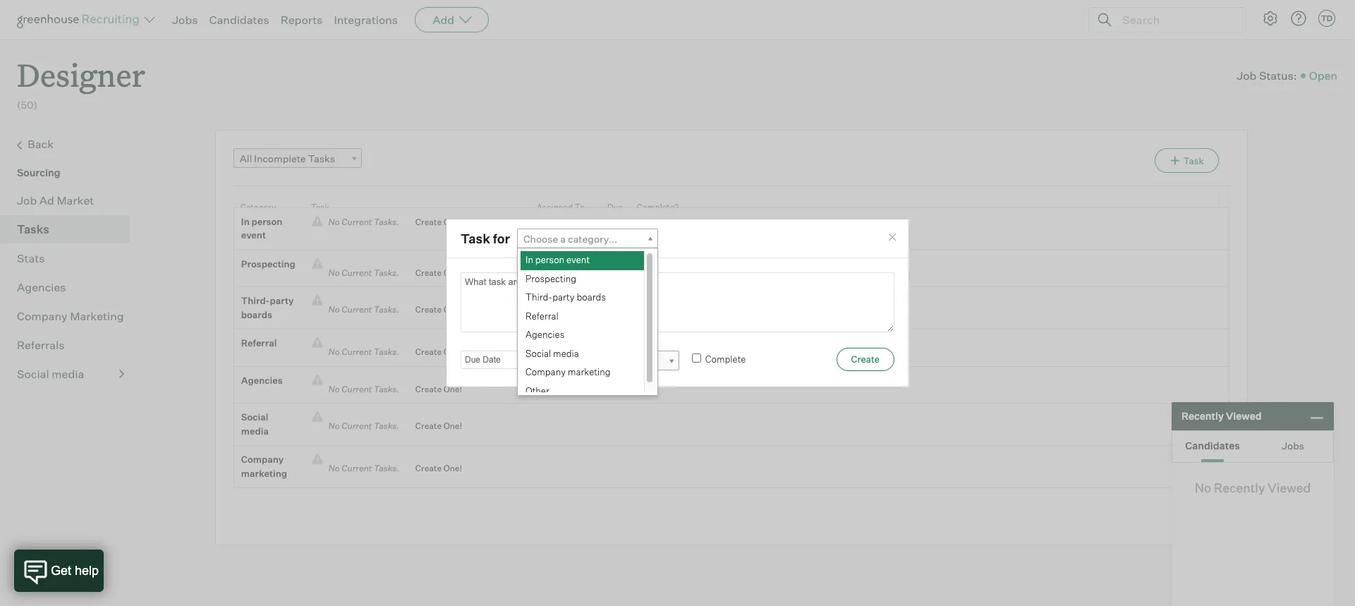Task type: describe. For each thing, give the bounding box(es) containing it.
back
[[28, 137, 54, 151]]

referrals
[[17, 338, 64, 352]]

0 horizontal spatial third-party boards
[[241, 295, 294, 320]]

job ad market
[[17, 193, 94, 207]]

company marketing inside company marketing option
[[526, 366, 611, 378]]

reports
[[281, 13, 323, 27]]

one! for prospecting
[[444, 267, 462, 278]]

2 vertical spatial social
[[241, 411, 268, 423]]

social media link
[[17, 365, 124, 382]]

task for sourcing
[[1184, 155, 1204, 166]]

current for third-party boards
[[342, 304, 372, 315]]

create one! link for social media
[[405, 419, 462, 433]]

all incomplete tasks link
[[233, 148, 362, 168]]

allison tuohy
[[545, 355, 607, 367]]

one! for referral
[[444, 347, 462, 357]]

job status:
[[1237, 68, 1297, 82]]

all incomplete tasks
[[240, 152, 335, 164]]

in for no current tasks.
[[241, 216, 250, 227]]

current for referral
[[342, 347, 372, 357]]

none submit inside task for dialog
[[836, 348, 895, 371]]

1 horizontal spatial tasks
[[308, 152, 335, 164]]

agencies option
[[521, 326, 644, 345]]

referral option
[[521, 307, 644, 326]]

all
[[240, 152, 252, 164]]

(50)
[[17, 99, 37, 111]]

due
[[607, 202, 623, 212]]

list box containing in person event
[[518, 251, 655, 401]]

0 horizontal spatial prospecting
[[241, 258, 295, 269]]

0 horizontal spatial referral
[[241, 337, 277, 349]]

tasks. for social media
[[374, 421, 399, 431]]

create for agencies
[[415, 384, 442, 394]]

no current tasks. for prospecting
[[323, 267, 405, 278]]

tasks. for in person event
[[374, 216, 399, 227]]

current for social media
[[342, 421, 372, 431]]

event for prospecting
[[567, 254, 590, 265]]

no current tasks. for referral
[[323, 347, 405, 357]]

marketing
[[70, 309, 124, 323]]

0 horizontal spatial tasks
[[17, 222, 49, 236]]

to
[[575, 202, 585, 212]]

td
[[1321, 13, 1333, 23]]

designer (50)
[[17, 54, 145, 111]]

agencies inside agencies option
[[526, 329, 565, 340]]

agencies link
[[17, 278, 124, 295]]

no current tasks. for third-party boards
[[323, 304, 405, 315]]

Search text field
[[1119, 10, 1233, 30]]

ad
[[39, 193, 54, 207]]

no current tasks. for company marketing
[[323, 463, 405, 474]]

choose a category... link
[[517, 229, 658, 249]]

1 vertical spatial candidates
[[1185, 439, 1240, 451]]

person for no current tasks.
[[251, 216, 283, 227]]

prospecting inside option
[[526, 273, 577, 284]]

tasks. for third-party boards
[[374, 304, 399, 315]]

status:
[[1259, 68, 1297, 82]]

media inside option
[[553, 348, 579, 359]]

2 vertical spatial company
[[241, 454, 284, 465]]

one! for third-party boards
[[444, 304, 462, 315]]

media inside "link"
[[52, 367, 84, 381]]

reports link
[[281, 13, 323, 27]]

party inside option
[[553, 292, 575, 303]]

job for job ad market
[[17, 193, 37, 207]]

2 vertical spatial media
[[241, 425, 269, 436]]

social media inside "link"
[[17, 367, 84, 381]]

marketing inside company marketing option
[[568, 366, 611, 378]]

in person event for prospecting
[[526, 254, 590, 265]]

one! for agencies
[[444, 384, 462, 394]]

task for task
[[311, 202, 329, 212]]

create one! link for third-party boards
[[405, 303, 462, 317]]

create one! for in person event
[[415, 216, 462, 227]]

0 horizontal spatial candidates
[[209, 13, 269, 27]]

a
[[560, 233, 566, 245]]

for
[[493, 230, 510, 246]]

create for third-party boards
[[415, 304, 442, 315]]

no for in person event
[[328, 216, 340, 227]]

complete
[[705, 354, 746, 365]]

company marketing
[[17, 309, 124, 323]]

agencies inside agencies link
[[17, 280, 66, 294]]

back link
[[17, 135, 124, 154]]

integrations
[[334, 13, 398, 27]]

td button
[[1319, 10, 1335, 27]]

integrations link
[[334, 13, 398, 27]]

in person event option
[[521, 251, 644, 270]]

create for prospecting
[[415, 267, 442, 278]]

other option
[[521, 382, 644, 401]]

boards inside "third-party boards"
[[241, 309, 272, 320]]

allison tuohy link
[[538, 351, 679, 371]]

tasks. for prospecting
[[374, 267, 399, 278]]

third-party boards option
[[521, 289, 644, 307]]

2 vertical spatial agencies
[[241, 374, 283, 386]]

job for job status:
[[1237, 68, 1257, 82]]

create one! for referral
[[415, 347, 462, 357]]

category
[[240, 202, 276, 212]]

third-party boards inside third-party boards option
[[526, 292, 606, 303]]

create for company marketing
[[415, 463, 442, 474]]

no for social media
[[328, 421, 340, 431]]

category...
[[568, 233, 618, 245]]

company inside option
[[526, 366, 566, 378]]

add
[[433, 13, 454, 27]]

create for in person event
[[415, 216, 442, 227]]



Task type: locate. For each thing, give the bounding box(es) containing it.
3 tasks. from the top
[[374, 304, 399, 315]]

create one! for agencies
[[415, 384, 462, 394]]

referral inside option
[[526, 310, 559, 322]]

4 no current tasks. from the top
[[323, 347, 405, 357]]

no current tasks. for in person event
[[323, 216, 405, 227]]

referral
[[526, 310, 559, 322], [241, 337, 277, 349]]

add button
[[415, 7, 489, 32]]

5 current from the top
[[342, 384, 372, 394]]

create one! for social media
[[415, 421, 462, 431]]

complete?
[[637, 202, 679, 212]]

task inside dialog
[[461, 230, 490, 246]]

1 horizontal spatial agencies
[[241, 374, 283, 386]]

3 current from the top
[[342, 304, 372, 315]]

6 create from the top
[[415, 421, 442, 431]]

social inside "link"
[[17, 367, 49, 381]]

designer
[[17, 54, 145, 95]]

task for
[[461, 230, 510, 246]]

configure image
[[1262, 10, 1279, 27]]

sourcing
[[17, 166, 60, 178]]

1 horizontal spatial social media
[[241, 411, 269, 436]]

in person event down the a
[[526, 254, 590, 265]]

2 no current tasks. from the top
[[323, 267, 405, 278]]

1 create from the top
[[415, 216, 442, 227]]

one! for company marketing
[[444, 463, 462, 474]]

current for in person event
[[342, 216, 372, 227]]

boards
[[577, 292, 606, 303], [241, 309, 272, 320]]

third-party boards
[[526, 292, 606, 303], [241, 295, 294, 320]]

person for prospecting
[[535, 254, 565, 265]]

create one! link for in person event
[[405, 215, 462, 229]]

event for no current tasks.
[[241, 229, 266, 241]]

1 vertical spatial prospecting
[[526, 273, 577, 284]]

no for company marketing
[[328, 463, 340, 474]]

0 vertical spatial company marketing
[[526, 366, 611, 378]]

tasks. for referral
[[374, 347, 399, 357]]

1 horizontal spatial referral
[[526, 310, 559, 322]]

5 create one! from the top
[[415, 384, 462, 394]]

create one! link for agencies
[[405, 382, 462, 396]]

4 create one! link from the top
[[405, 345, 462, 359]]

0 horizontal spatial company marketing
[[241, 454, 287, 479]]

4 create one! from the top
[[415, 347, 462, 357]]

third-
[[526, 292, 553, 303], [241, 295, 270, 306]]

third- inside option
[[526, 292, 553, 303]]

4 create from the top
[[415, 347, 442, 357]]

company inside "link"
[[17, 309, 68, 323]]

1 create one! from the top
[[415, 216, 462, 227]]

no current tasks. for agencies
[[323, 384, 405, 394]]

in for prospecting
[[526, 254, 533, 265]]

7 current from the top
[[342, 463, 372, 474]]

0 horizontal spatial in person event
[[241, 216, 283, 241]]

2 horizontal spatial social
[[526, 348, 551, 359]]

0 horizontal spatial social media
[[17, 367, 84, 381]]

0 horizontal spatial person
[[251, 216, 283, 227]]

0 vertical spatial social media
[[526, 348, 579, 359]]

1 vertical spatial viewed
[[1268, 480, 1311, 495]]

1 horizontal spatial event
[[567, 254, 590, 265]]

0 horizontal spatial event
[[241, 229, 266, 241]]

2 horizontal spatial social media
[[526, 348, 579, 359]]

no
[[328, 216, 340, 227], [328, 267, 340, 278], [328, 304, 340, 315], [328, 347, 340, 357], [328, 384, 340, 394], [328, 421, 340, 431], [328, 463, 340, 474], [1195, 480, 1212, 495]]

2 tasks. from the top
[[374, 267, 399, 278]]

incomplete
[[254, 152, 306, 164]]

event up "prospecting" option
[[567, 254, 590, 265]]

assigned to
[[537, 202, 585, 212]]

1 horizontal spatial company marketing
[[526, 366, 611, 378]]

0 vertical spatial tasks
[[308, 152, 335, 164]]

1 vertical spatial marketing
[[241, 468, 287, 479]]

allison
[[545, 355, 576, 367]]

event
[[241, 229, 266, 241], [567, 254, 590, 265]]

1 horizontal spatial task
[[461, 230, 490, 246]]

recently viewed
[[1182, 410, 1262, 422]]

no for referral
[[328, 347, 340, 357]]

0 horizontal spatial company
[[17, 309, 68, 323]]

0 vertical spatial viewed
[[1226, 410, 1262, 422]]

None submit
[[836, 348, 895, 371]]

in inside option
[[526, 254, 533, 265]]

referrals link
[[17, 336, 124, 353]]

2 create one! link from the top
[[405, 266, 462, 280]]

assigned
[[537, 202, 573, 212]]

0 horizontal spatial job
[[17, 193, 37, 207]]

tasks right incomplete
[[308, 152, 335, 164]]

1 horizontal spatial job
[[1237, 68, 1257, 82]]

1 vertical spatial media
[[52, 367, 84, 381]]

1 vertical spatial referral
[[241, 337, 277, 349]]

1 no current tasks. from the top
[[323, 216, 405, 227]]

create one! for third-party boards
[[415, 304, 462, 315]]

social media
[[526, 348, 579, 359], [17, 367, 84, 381], [241, 411, 269, 436]]

6 create one! link from the top
[[405, 419, 462, 433]]

1 vertical spatial tasks
[[17, 222, 49, 236]]

company marketing option
[[521, 364, 644, 382]]

social inside option
[[526, 348, 551, 359]]

2 horizontal spatial agencies
[[526, 329, 565, 340]]

no current tasks.
[[323, 216, 405, 227], [323, 267, 405, 278], [323, 304, 405, 315], [323, 347, 405, 357], [323, 384, 405, 394], [323, 421, 405, 431], [323, 463, 405, 474]]

stats
[[17, 251, 45, 265]]

0 vertical spatial agencies
[[17, 280, 66, 294]]

job left ad
[[17, 193, 37, 207]]

6 create one! from the top
[[415, 421, 462, 431]]

5 create one! link from the top
[[405, 382, 462, 396]]

3 no current tasks. from the top
[[323, 304, 405, 315]]

company marketing link
[[17, 307, 124, 324]]

1 horizontal spatial company
[[241, 454, 284, 465]]

viewed
[[1226, 410, 1262, 422], [1268, 480, 1311, 495]]

1 horizontal spatial candidates
[[1185, 439, 1240, 451]]

0 horizontal spatial marketing
[[241, 468, 287, 479]]

0 horizontal spatial task
[[311, 202, 329, 212]]

candidates down recently viewed at the right bottom of page
[[1185, 439, 1240, 451]]

4 tasks. from the top
[[374, 347, 399, 357]]

0 horizontal spatial media
[[52, 367, 84, 381]]

greenhouse recruiting image
[[17, 11, 144, 28]]

current for prospecting
[[342, 267, 372, 278]]

1 vertical spatial in
[[526, 254, 533, 265]]

7 one! from the top
[[444, 463, 462, 474]]

1 horizontal spatial boards
[[577, 292, 606, 303]]

jobs
[[172, 13, 198, 27]]

2 horizontal spatial company
[[526, 366, 566, 378]]

choose
[[523, 233, 558, 245]]

0 horizontal spatial boards
[[241, 309, 272, 320]]

0 vertical spatial referral
[[526, 310, 559, 322]]

1 horizontal spatial in
[[526, 254, 533, 265]]

5 one! from the top
[[444, 384, 462, 394]]

0 horizontal spatial viewed
[[1226, 410, 1262, 422]]

choose a category...
[[523, 233, 618, 245]]

in inside in person event
[[241, 216, 250, 227]]

Complete checkbox
[[692, 354, 701, 363]]

1 vertical spatial job
[[17, 193, 37, 207]]

person down category
[[251, 216, 283, 227]]

open
[[1309, 68, 1338, 82]]

1 tasks. from the top
[[374, 216, 399, 227]]

in down choose at the top of page
[[526, 254, 533, 265]]

in person event down category
[[241, 216, 283, 241]]

create one! link for company marketing
[[405, 462, 462, 475]]

0 vertical spatial company
[[17, 309, 68, 323]]

task
[[1184, 155, 1204, 166], [311, 202, 329, 212], [461, 230, 490, 246]]

job
[[1237, 68, 1257, 82], [17, 193, 37, 207]]

3 one! from the top
[[444, 304, 462, 315]]

5 no current tasks. from the top
[[323, 384, 405, 394]]

2 vertical spatial task
[[461, 230, 490, 246]]

1 horizontal spatial viewed
[[1268, 480, 1311, 495]]

person inside option
[[535, 254, 565, 265]]

6 tasks. from the top
[[374, 421, 399, 431]]

1 one! from the top
[[444, 216, 462, 227]]

prospecting option
[[521, 270, 644, 289]]

2 create from the top
[[415, 267, 442, 278]]

media
[[553, 348, 579, 359], [52, 367, 84, 381], [241, 425, 269, 436]]

in person event inside option
[[526, 254, 590, 265]]

candidates right jobs
[[209, 13, 269, 27]]

current for agencies
[[342, 384, 372, 394]]

jobs link
[[172, 13, 198, 27]]

1 vertical spatial recently
[[1214, 480, 1265, 495]]

2 horizontal spatial media
[[553, 348, 579, 359]]

6 current from the top
[[342, 421, 372, 431]]

create one! for company marketing
[[415, 463, 462, 474]]

1 horizontal spatial media
[[241, 425, 269, 436]]

1 vertical spatial social media
[[17, 367, 84, 381]]

1 vertical spatial event
[[567, 254, 590, 265]]

company marketing
[[526, 366, 611, 378], [241, 454, 287, 479]]

7 create one! from the top
[[415, 463, 462, 474]]

0 vertical spatial social
[[526, 348, 551, 359]]

0 vertical spatial marketing
[[568, 366, 611, 378]]

1 horizontal spatial prospecting
[[526, 273, 577, 284]]

1 horizontal spatial party
[[553, 292, 575, 303]]

in person event for no current tasks.
[[241, 216, 283, 241]]

no current tasks. for social media
[[323, 421, 405, 431]]

4 current from the top
[[342, 347, 372, 357]]

person
[[251, 216, 283, 227], [535, 254, 565, 265]]

0 vertical spatial in
[[241, 216, 250, 227]]

company
[[17, 309, 68, 323], [526, 366, 566, 378], [241, 454, 284, 465]]

0 vertical spatial boards
[[577, 292, 606, 303]]

designer link
[[17, 40, 145, 98]]

1 vertical spatial company marketing
[[241, 454, 287, 479]]

create one!
[[415, 216, 462, 227], [415, 267, 462, 278], [415, 304, 462, 315], [415, 347, 462, 357], [415, 384, 462, 394], [415, 421, 462, 431], [415, 463, 462, 474]]

create
[[415, 216, 442, 227], [415, 267, 442, 278], [415, 304, 442, 315], [415, 347, 442, 357], [415, 384, 442, 394], [415, 421, 442, 431], [415, 463, 442, 474]]

7 no current tasks. from the top
[[323, 463, 405, 474]]

tasks up stats
[[17, 222, 49, 236]]

1 create one! link from the top
[[405, 215, 462, 229]]

no for agencies
[[328, 384, 340, 394]]

marketing
[[568, 366, 611, 378], [241, 468, 287, 479]]

create for referral
[[415, 347, 442, 357]]

Due Date text field
[[461, 351, 522, 369]]

social media inside option
[[526, 348, 579, 359]]

prospecting
[[241, 258, 295, 269], [526, 273, 577, 284]]

1 vertical spatial in person event
[[526, 254, 590, 265]]

no for third-party boards
[[328, 304, 340, 315]]

tasks.
[[374, 216, 399, 227], [374, 267, 399, 278], [374, 304, 399, 315], [374, 347, 399, 357], [374, 384, 399, 394], [374, 421, 399, 431], [374, 463, 399, 474]]

1 vertical spatial agencies
[[526, 329, 565, 340]]

third- inside "third-party boards"
[[241, 295, 270, 306]]

0 horizontal spatial party
[[270, 295, 294, 306]]

0 vertical spatial candidates
[[209, 13, 269, 27]]

no for prospecting
[[328, 267, 340, 278]]

job left status: at the top of the page
[[1237, 68, 1257, 82]]

0 vertical spatial media
[[553, 348, 579, 359]]

one!
[[444, 216, 462, 227], [444, 267, 462, 278], [444, 304, 462, 315], [444, 347, 462, 357], [444, 384, 462, 394], [444, 421, 462, 431], [444, 463, 462, 474]]

one! for in person event
[[444, 216, 462, 227]]

1 horizontal spatial marketing
[[568, 366, 611, 378]]

0 vertical spatial person
[[251, 216, 283, 227]]

task for dialog
[[446, 218, 909, 388]]

2 current from the top
[[342, 267, 372, 278]]

person down choose at the top of page
[[535, 254, 565, 265]]

agencies
[[17, 280, 66, 294], [526, 329, 565, 340], [241, 374, 283, 386]]

tasks. for agencies
[[374, 384, 399, 394]]

1 horizontal spatial third-party boards
[[526, 292, 606, 303]]

1 current from the top
[[342, 216, 372, 227]]

1 vertical spatial company
[[526, 366, 566, 378]]

7 create one! link from the top
[[405, 462, 462, 475]]

2 vertical spatial social media
[[241, 411, 269, 436]]

tuohy
[[578, 355, 607, 367]]

stats link
[[17, 250, 124, 266]]

7 tasks. from the top
[[374, 463, 399, 474]]

market
[[57, 193, 94, 207]]

2 create one! from the top
[[415, 267, 462, 278]]

other
[[526, 385, 549, 396]]

one! for social media
[[444, 421, 462, 431]]

in person event
[[241, 216, 283, 241], [526, 254, 590, 265]]

4 one! from the top
[[444, 347, 462, 357]]

1 horizontal spatial in person event
[[526, 254, 590, 265]]

0 vertical spatial job
[[1237, 68, 1257, 82]]

create for social media
[[415, 421, 442, 431]]

job ad market link
[[17, 192, 124, 209]]

prospecting down in person event option
[[526, 273, 577, 284]]

create one! link for referral
[[405, 345, 462, 359]]

event down category
[[241, 229, 266, 241]]

boards inside option
[[577, 292, 606, 303]]

5 tasks. from the top
[[374, 384, 399, 394]]

event inside option
[[567, 254, 590, 265]]

recently
[[1182, 410, 1224, 422], [1214, 480, 1265, 495]]

What task are you going to do next? text field
[[461, 273, 895, 332]]

create one! link
[[405, 215, 462, 229], [405, 266, 462, 280], [405, 303, 462, 317], [405, 345, 462, 359], [405, 382, 462, 396], [405, 419, 462, 433], [405, 462, 462, 475]]

3 create one! from the top
[[415, 304, 462, 315]]

1 vertical spatial person
[[535, 254, 565, 265]]

0 horizontal spatial in
[[241, 216, 250, 227]]

1 vertical spatial task
[[311, 202, 329, 212]]

1 horizontal spatial social
[[241, 411, 268, 423]]

candidates link
[[209, 13, 269, 27]]

5 create from the top
[[415, 384, 442, 394]]

social
[[526, 348, 551, 359], [17, 367, 49, 381], [241, 411, 268, 423]]

6 one! from the top
[[444, 421, 462, 431]]

3 create one! link from the top
[[405, 303, 462, 317]]

current for company marketing
[[342, 463, 372, 474]]

0 horizontal spatial agencies
[[17, 280, 66, 294]]

3 create from the top
[[415, 304, 442, 315]]

no recently viewed
[[1195, 480, 1311, 495]]

1 vertical spatial social
[[17, 367, 49, 381]]

6 no current tasks. from the top
[[323, 421, 405, 431]]

1 horizontal spatial person
[[535, 254, 565, 265]]

0 horizontal spatial third-
[[241, 295, 270, 306]]

tasks
[[308, 152, 335, 164], [17, 222, 49, 236]]

tasks link
[[17, 221, 124, 238]]

social media option
[[521, 345, 644, 364]]

candidates
[[209, 13, 269, 27], [1185, 439, 1240, 451]]

list box
[[518, 251, 655, 401]]

in
[[241, 216, 250, 227], [526, 254, 533, 265]]

party
[[553, 292, 575, 303], [270, 295, 294, 306]]

7 create from the top
[[415, 463, 442, 474]]

0 horizontal spatial social
[[17, 367, 49, 381]]

current
[[342, 216, 372, 227], [342, 267, 372, 278], [342, 304, 372, 315], [342, 347, 372, 357], [342, 384, 372, 394], [342, 421, 372, 431], [342, 463, 372, 474]]

create one! link for prospecting
[[405, 266, 462, 280]]

td button
[[1316, 7, 1338, 30]]

0 vertical spatial prospecting
[[241, 258, 295, 269]]

1 vertical spatial boards
[[241, 309, 272, 320]]

0 vertical spatial recently
[[1182, 410, 1224, 422]]

2 one! from the top
[[444, 267, 462, 278]]

in down category
[[241, 216, 250, 227]]

2 horizontal spatial task
[[1184, 155, 1204, 166]]

1 horizontal spatial third-
[[526, 292, 553, 303]]

create one! for prospecting
[[415, 267, 462, 278]]

tasks. for company marketing
[[374, 463, 399, 474]]

prospecting down category
[[241, 258, 295, 269]]

0 vertical spatial task
[[1184, 155, 1204, 166]]

0 vertical spatial event
[[241, 229, 266, 241]]

close image
[[887, 232, 898, 243]]

0 vertical spatial in person event
[[241, 216, 283, 241]]



Task type: vqa. For each thing, say whether or not it's contained in the screenshot.
Prospecting
yes



